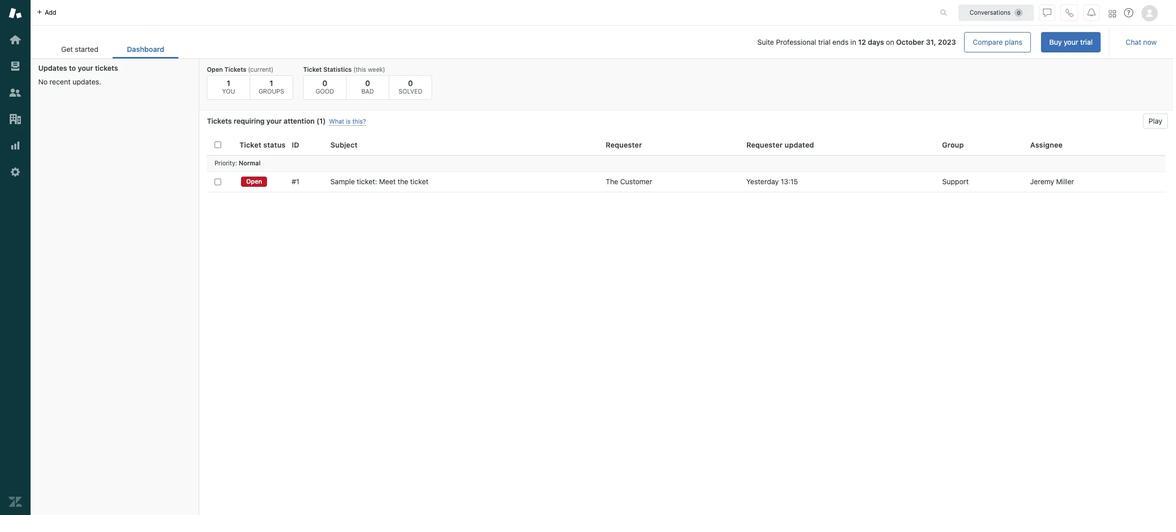 Task type: describe. For each thing, give the bounding box(es) containing it.
group
[[943, 141, 964, 149]]

0 for 0 solved
[[408, 79, 413, 88]]

Select All Tickets checkbox
[[215, 142, 221, 148]]

jeremy miller
[[1031, 177, 1075, 186]]

groups
[[259, 88, 284, 95]]

get
[[61, 45, 73, 54]]

assignee
[[1031, 141, 1063, 149]]

what
[[329, 118, 344, 125]]

open tickets (current)
[[207, 66, 274, 73]]

2 horizontal spatial 1
[[320, 117, 323, 125]]

support
[[943, 177, 969, 186]]

ticket for ticket statistics (this week)
[[303, 66, 322, 73]]

solved
[[399, 88, 423, 95]]

priority
[[215, 160, 235, 167]]

customers image
[[9, 86, 22, 99]]

open for open
[[246, 178, 262, 186]]

1 vertical spatial tickets
[[207, 117, 232, 125]]

0 vertical spatial tickets
[[225, 66, 246, 73]]

compare plans
[[973, 38, 1023, 46]]

compare
[[973, 38, 1003, 46]]

(this
[[354, 66, 366, 73]]

this?
[[352, 118, 366, 125]]

buy your trial
[[1050, 38, 1093, 46]]

get started tab
[[47, 40, 113, 59]]

professional
[[776, 38, 817, 46]]

conversations
[[970, 8, 1011, 16]]

#1
[[292, 177, 299, 186]]

conversations button
[[959, 4, 1034, 21]]

add button
[[31, 0, 62, 25]]

id
[[292, 141, 299, 149]]

sample ticket: meet the ticket
[[331, 177, 429, 186]]

your inside button
[[1064, 38, 1079, 46]]

(
[[317, 117, 320, 125]]

priority : normal
[[215, 160, 261, 167]]

ticket statistics (this week)
[[303, 66, 385, 73]]

trial for professional
[[819, 38, 831, 46]]

)
[[323, 117, 326, 125]]

buy your trial button
[[1042, 32, 1101, 53]]

0 for 0 good
[[323, 79, 327, 88]]

requester for requester
[[606, 141, 642, 149]]

1 for 1 you
[[227, 79, 230, 88]]

subject
[[331, 141, 358, 149]]

to
[[69, 64, 76, 72]]

12
[[859, 38, 866, 46]]

on
[[886, 38, 895, 46]]

sample
[[331, 177, 355, 186]]

button displays agent's chat status as invisible. image
[[1044, 8, 1052, 17]]

0 solved
[[399, 79, 423, 95]]

get help image
[[1125, 8, 1134, 17]]

1 you
[[222, 79, 235, 95]]

compare plans button
[[965, 32, 1031, 53]]

normal
[[239, 160, 261, 167]]

0 good
[[316, 79, 334, 95]]

now
[[1144, 38, 1157, 46]]

chat
[[1126, 38, 1142, 46]]

open for open tickets (current)
[[207, 66, 223, 73]]

reporting image
[[9, 139, 22, 152]]

customer
[[620, 177, 653, 186]]

tickets requiring your attention ( 1 ) what is this?
[[207, 117, 366, 125]]

yesterday
[[747, 177, 779, 186]]

in
[[851, 38, 857, 46]]

your for tickets requiring your attention
[[267, 117, 282, 125]]

grid containing ticket status
[[199, 135, 1174, 516]]

ticket status
[[240, 141, 286, 149]]

the
[[398, 177, 408, 186]]

statistics
[[323, 66, 352, 73]]

2023
[[938, 38, 956, 46]]

chat now
[[1126, 38, 1157, 46]]

0 for 0 bad
[[365, 79, 370, 88]]

updated
[[785, 141, 814, 149]]

good
[[316, 88, 334, 95]]

admin image
[[9, 166, 22, 179]]



Task type: locate. For each thing, give the bounding box(es) containing it.
2 horizontal spatial your
[[1064, 38, 1079, 46]]

main element
[[0, 0, 31, 516]]

1 vertical spatial open
[[246, 178, 262, 186]]

2 vertical spatial your
[[267, 117, 282, 125]]

week)
[[368, 66, 385, 73]]

31,
[[926, 38, 937, 46]]

jeremy
[[1031, 177, 1055, 186]]

play
[[1149, 117, 1163, 125]]

get started image
[[9, 33, 22, 46]]

trial down notifications icon
[[1081, 38, 1093, 46]]

tab list containing get started
[[47, 40, 179, 59]]

1 horizontal spatial your
[[267, 117, 282, 125]]

0 horizontal spatial requester
[[606, 141, 642, 149]]

tickets up the 1 you at the left of page
[[225, 66, 246, 73]]

buy
[[1050, 38, 1062, 46]]

1 horizontal spatial ticket
[[303, 66, 322, 73]]

tickets
[[95, 64, 118, 72]]

updates to your tickets no recent updates.
[[38, 64, 118, 86]]

dashboard
[[127, 45, 164, 54]]

tab list
[[47, 40, 179, 59]]

open down the "normal"
[[246, 178, 262, 186]]

requester for requester updated
[[747, 141, 783, 149]]

requiring
[[234, 117, 265, 125]]

0 horizontal spatial open
[[207, 66, 223, 73]]

0 inside 0 bad
[[365, 79, 370, 88]]

1 horizontal spatial 0
[[365, 79, 370, 88]]

1 vertical spatial ticket
[[240, 141, 262, 149]]

(current)
[[248, 66, 274, 73]]

1 horizontal spatial trial
[[1081, 38, 1093, 46]]

trial for your
[[1081, 38, 1093, 46]]

1 vertical spatial your
[[78, 64, 93, 72]]

2 0 from the left
[[365, 79, 370, 88]]

the customer
[[606, 177, 653, 186]]

0 vertical spatial ticket
[[303, 66, 322, 73]]

open up the 1 you at the left of page
[[207, 66, 223, 73]]

None checkbox
[[215, 179, 221, 185]]

ticket up 0 good
[[303, 66, 322, 73]]

sample ticket: meet the ticket link
[[331, 177, 429, 187]]

1 horizontal spatial 1
[[270, 79, 273, 88]]

october
[[897, 38, 925, 46]]

open
[[207, 66, 223, 73], [246, 178, 262, 186]]

play button
[[1144, 114, 1169, 129]]

1 trial from the left
[[819, 38, 831, 46]]

tickets up select all tickets checkbox
[[207, 117, 232, 125]]

your inside 'updates to your tickets no recent updates.'
[[78, 64, 93, 72]]

0 vertical spatial your
[[1064, 38, 1079, 46]]

views image
[[9, 60, 22, 73]]

0 bad
[[362, 79, 374, 95]]

zendesk image
[[9, 496, 22, 509]]

status
[[263, 141, 286, 149]]

0 down statistics
[[323, 79, 327, 88]]

organizations image
[[9, 113, 22, 126]]

trial left ends
[[819, 38, 831, 46]]

your
[[1064, 38, 1079, 46], [78, 64, 93, 72], [267, 117, 282, 125]]

your for updates to your tickets
[[78, 64, 93, 72]]

13:15
[[781, 177, 798, 186]]

suite
[[758, 38, 774, 46]]

requester
[[606, 141, 642, 149], [747, 141, 783, 149]]

add
[[45, 8, 56, 16]]

your right buy
[[1064, 38, 1079, 46]]

attention
[[284, 117, 315, 125]]

2 trial from the left
[[1081, 38, 1093, 46]]

ticket for ticket status
[[240, 141, 262, 149]]

1 left what
[[320, 117, 323, 125]]

meet
[[379, 177, 396, 186]]

suite professional trial ends in 12 days on october 31, 2023
[[758, 38, 956, 46]]

1 horizontal spatial requester
[[747, 141, 783, 149]]

bad
[[362, 88, 374, 95]]

zendesk products image
[[1109, 10, 1117, 17]]

updates.
[[73, 77, 101, 86]]

ticket:
[[357, 177, 377, 186]]

ends
[[833, 38, 849, 46]]

0 horizontal spatial ticket
[[240, 141, 262, 149]]

started
[[75, 45, 98, 54]]

your right to
[[78, 64, 93, 72]]

0 right 0 bad at left top
[[408, 79, 413, 88]]

2 horizontal spatial 0
[[408, 79, 413, 88]]

the
[[606, 177, 619, 186]]

3 0 from the left
[[408, 79, 413, 88]]

plans
[[1005, 38, 1023, 46]]

trial
[[819, 38, 831, 46], [1081, 38, 1093, 46]]

updates
[[38, 64, 67, 72]]

:
[[235, 160, 237, 167]]

0 inside 0 solved
[[408, 79, 413, 88]]

ticket
[[303, 66, 322, 73], [240, 141, 262, 149]]

1 requester from the left
[[606, 141, 642, 149]]

tickets
[[225, 66, 246, 73], [207, 117, 232, 125]]

1
[[227, 79, 230, 88], [270, 79, 273, 88], [320, 117, 323, 125]]

is
[[346, 118, 351, 125]]

1 for 1 groups
[[270, 79, 273, 88]]

grid
[[199, 135, 1174, 516]]

requester updated
[[747, 141, 814, 149]]

1 down open tickets (current)
[[227, 79, 230, 88]]

0 horizontal spatial your
[[78, 64, 93, 72]]

1 inside the 1 you
[[227, 79, 230, 88]]

0
[[323, 79, 327, 88], [365, 79, 370, 88], [408, 79, 413, 88]]

0 horizontal spatial trial
[[819, 38, 831, 46]]

requester up the customer
[[606, 141, 642, 149]]

your up status
[[267, 117, 282, 125]]

notifications image
[[1088, 8, 1096, 17]]

0 horizontal spatial 0
[[323, 79, 327, 88]]

days
[[868, 38, 884, 46]]

0 horizontal spatial 1
[[227, 79, 230, 88]]

recent
[[50, 77, 71, 86]]

you
[[222, 88, 235, 95]]

0 down (this
[[365, 79, 370, 88]]

zendesk support image
[[9, 7, 22, 20]]

October 31, 2023 text field
[[897, 38, 956, 46]]

0 vertical spatial open
[[207, 66, 223, 73]]

ticket up the "normal"
[[240, 141, 262, 149]]

0 inside 0 good
[[323, 79, 327, 88]]

get started
[[61, 45, 98, 54]]

1 0 from the left
[[323, 79, 327, 88]]

1 inside '1 groups'
[[270, 79, 273, 88]]

yesterday 13:15
[[747, 177, 798, 186]]

section
[[187, 32, 1101, 53]]

2 requester from the left
[[747, 141, 783, 149]]

requester left updated
[[747, 141, 783, 149]]

trial inside button
[[1081, 38, 1093, 46]]

chat now button
[[1118, 32, 1165, 53]]

1 down (current)
[[270, 79, 273, 88]]

1 groups
[[259, 79, 284, 95]]

section containing suite professional trial ends in
[[187, 32, 1101, 53]]

1 horizontal spatial open
[[246, 178, 262, 186]]

ticket
[[410, 177, 429, 186]]

no
[[38, 77, 48, 86]]

miller
[[1057, 177, 1075, 186]]



Task type: vqa. For each thing, say whether or not it's contained in the screenshot.
0
yes



